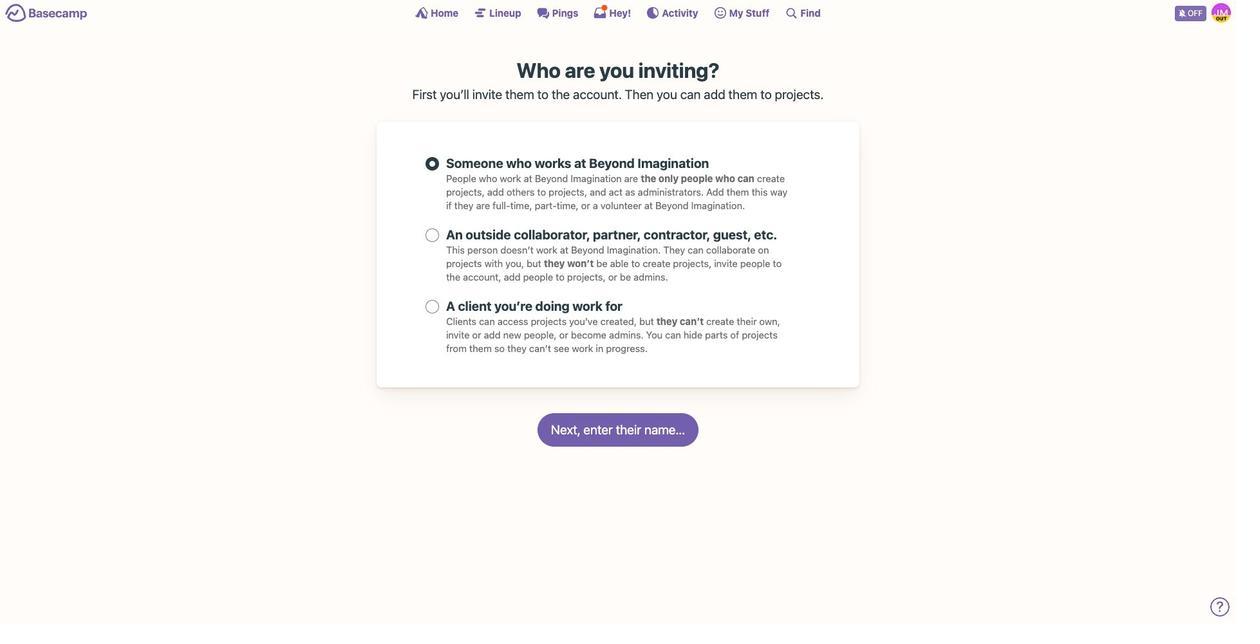Task type: vqa. For each thing, say whether or not it's contained in the screenshot.
Hey!
no



Task type: describe. For each thing, give the bounding box(es) containing it.
main element
[[0, 0, 1237, 25]]

jer mill image
[[1212, 3, 1232, 23]]

switch accounts image
[[5, 3, 88, 23]]



Task type: locate. For each thing, give the bounding box(es) containing it.
keyboard shortcut: ⌘ + / image
[[786, 6, 798, 19]]



